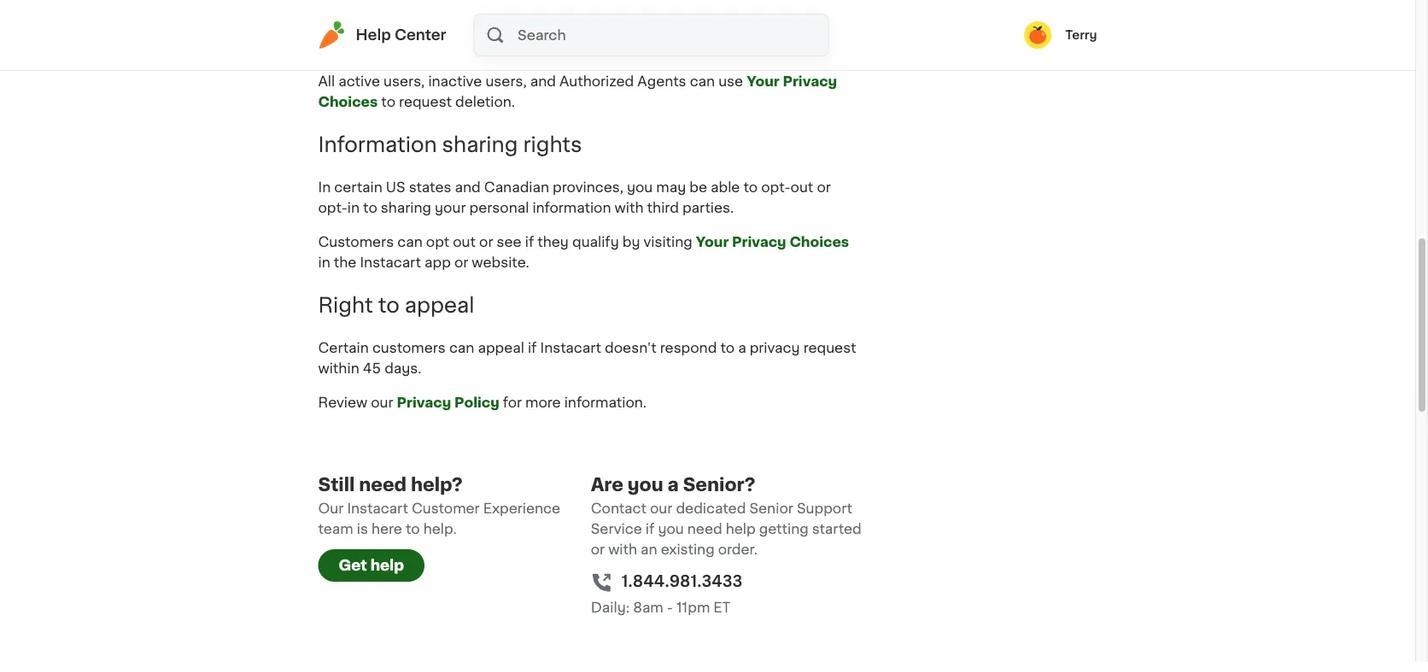 Task type: describe. For each thing, give the bounding box(es) containing it.
all
[[318, 75, 335, 89]]

or inside in certain us states and canadian provinces, you may be able to opt-out or opt-in to sharing your personal information with third parties.
[[817, 181, 831, 195]]

more
[[526, 396, 561, 410]]

help center link
[[318, 21, 446, 49]]

by
[[623, 236, 640, 249]]

choices inside "customers can opt out or see if they qualify by visiting your privacy choices in the instacart app or website."
[[790, 236, 849, 249]]

rights
[[523, 135, 582, 155]]

days.
[[385, 362, 422, 376]]

8am
[[633, 601, 664, 615]]

help inside get help button
[[371, 559, 404, 573]]

order.
[[718, 543, 758, 557]]

out inside "customers can opt out or see if they qualify by visiting your privacy choices in the instacart app or website."
[[453, 236, 476, 249]]

if inside are you a senior? contact our dedicated senior support service if you need help getting started or with an existing order.
[[646, 523, 655, 536]]

canadian
[[484, 181, 549, 195]]

1 vertical spatial you
[[628, 476, 664, 494]]

2 vertical spatial you
[[658, 523, 684, 536]]

able
[[711, 181, 740, 195]]

the
[[334, 256, 357, 270]]

Search search field
[[516, 15, 828, 56]]

agents
[[638, 75, 687, 89]]

deletion.
[[455, 96, 515, 109]]

daily: 8am - 11pm et
[[591, 601, 731, 615]]

review our privacy policy for more information .
[[318, 396, 647, 410]]

can inside "customers can opt out or see if they qualify by visiting your privacy choices in the instacart app or website."
[[398, 236, 423, 249]]

are you a senior? contact our dedicated senior support service if you need help getting started or with an existing order.
[[591, 476, 862, 557]]

service
[[591, 523, 642, 536]]

a inside are you a senior? contact our dedicated senior support service if you need help getting started or with an existing order.
[[668, 476, 679, 494]]

be
[[690, 181, 707, 195]]

is
[[357, 523, 368, 536]]

in certain us states and canadian provinces, you may be able to opt-out or opt-in to sharing your personal information with third parties.
[[318, 181, 831, 215]]

2 vertical spatial information
[[564, 396, 643, 410]]

sharing inside in certain us states and canadian provinces, you may be able to opt-out or opt-in to sharing your personal information with third parties.
[[381, 201, 431, 215]]

active
[[339, 75, 380, 89]]

user avatar image
[[1024, 21, 1052, 49]]

existing
[[661, 543, 715, 557]]

right to appeal
[[318, 295, 475, 316]]

if inside "customers can opt out or see if they qualify by visiting your privacy choices in the instacart app or website."
[[525, 236, 534, 249]]

doesn't
[[605, 341, 657, 355]]

privacy
[[750, 341, 800, 355]]

in inside in certain us states and canadian provinces, you may be able to opt-out or opt-in to sharing your personal information with third parties.
[[348, 201, 360, 215]]

-
[[667, 601, 673, 615]]

customers
[[372, 341, 446, 355]]

deleting
[[318, 29, 406, 50]]

certain customers can appeal if instacart doesn't respond to a privacy request within 45 days.
[[318, 341, 857, 376]]

still need help? our instacart customer experience team is here to help.
[[318, 476, 561, 536]]

still
[[318, 476, 355, 494]]

1 horizontal spatial sharing
[[442, 135, 518, 155]]

.
[[643, 396, 647, 410]]

website.
[[472, 256, 530, 270]]

customers can opt out or see if they qualify by visiting your privacy choices in the instacart app or website.
[[318, 236, 849, 270]]

center
[[395, 28, 446, 42]]

instacart inside the certain customers can appeal if instacart doesn't respond to a privacy request within 45 days.
[[540, 341, 601, 355]]

provinces,
[[553, 181, 624, 195]]

terry
[[1065, 29, 1097, 41]]

our
[[318, 502, 344, 516]]

can inside the certain customers can appeal if instacart doesn't respond to a privacy request within 45 days.
[[449, 341, 474, 355]]

senior?
[[683, 476, 756, 494]]

policy
[[454, 396, 500, 410]]

your
[[435, 201, 466, 215]]

respond
[[660, 341, 717, 355]]

are
[[591, 476, 624, 494]]

you inside in certain us states and canadian provinces, you may be able to opt-out or opt-in to sharing your personal information with third parties.
[[627, 181, 653, 195]]

third
[[647, 201, 679, 215]]

0 vertical spatial personal
[[411, 29, 500, 50]]

0 vertical spatial information
[[506, 29, 624, 50]]

request inside the certain customers can appeal if instacart doesn't respond to a privacy request within 45 days.
[[804, 341, 857, 355]]

or inside are you a senior? contact our dedicated senior support service if you need help getting started or with an existing order.
[[591, 543, 605, 557]]

1 horizontal spatial opt-
[[761, 181, 791, 195]]

all active users, inactive users, and authorized agents can use
[[318, 75, 747, 89]]

instacart inside "customers can opt out or see if they qualify by visiting your privacy choices in the instacart app or website."
[[360, 256, 421, 270]]

0 vertical spatial your privacy choices link
[[318, 75, 837, 109]]

review
[[318, 396, 367, 410]]

et
[[714, 601, 731, 615]]

within
[[318, 362, 359, 376]]

customer
[[412, 502, 480, 516]]



Task type: locate. For each thing, give the bounding box(es) containing it.
with
[[615, 201, 644, 215], [608, 543, 637, 557]]

information sharing rights
[[318, 135, 582, 155]]

personal up inactive on the left of the page
[[411, 29, 500, 50]]

see
[[497, 236, 522, 249]]

out inside in certain us states and canadian provinces, you may be able to opt-out or opt-in to sharing your personal information with third parties.
[[791, 181, 814, 195]]

privacy down days. on the bottom left of the page
[[397, 396, 451, 410]]

45
[[363, 362, 381, 376]]

sharing down us
[[381, 201, 431, 215]]

with inside are you a senior? contact our dedicated senior support service if you need help getting started or with an existing order.
[[608, 543, 637, 557]]

personal inside in certain us states and canadian provinces, you may be able to opt-out or opt-in to sharing your personal information with third parties.
[[469, 201, 529, 215]]

0 vertical spatial privacy
[[783, 75, 837, 89]]

request right privacy
[[804, 341, 857, 355]]

opt- down the 'in'
[[318, 201, 348, 215]]

0 vertical spatial sharing
[[442, 135, 518, 155]]

to up information
[[381, 96, 396, 109]]

certain
[[334, 181, 382, 195]]

1 users, from the left
[[384, 75, 425, 89]]

1 vertical spatial in
[[318, 256, 330, 270]]

0 vertical spatial need
[[359, 476, 407, 494]]

need inside still need help? our instacart customer experience team is here to help.
[[359, 476, 407, 494]]

certain
[[318, 341, 369, 355]]

and inside in certain us states and canadian provinces, you may be able to opt-out or opt-in to sharing your personal information with third parties.
[[455, 181, 481, 195]]

0 horizontal spatial users,
[[384, 75, 425, 89]]

0 horizontal spatial choices
[[318, 96, 378, 109]]

appeal up for
[[478, 341, 524, 355]]

deleting personal information
[[318, 29, 624, 50]]

our right contact at the left bottom
[[650, 502, 673, 516]]

started
[[812, 523, 862, 536]]

0 vertical spatial a
[[738, 341, 746, 355]]

a left privacy
[[738, 341, 746, 355]]

0 vertical spatial instacart
[[360, 256, 421, 270]]

getting
[[759, 523, 809, 536]]

2 vertical spatial instacart
[[347, 502, 408, 516]]

1 vertical spatial information
[[533, 201, 611, 215]]

us
[[386, 181, 405, 195]]

may
[[656, 181, 686, 195]]

experience
[[483, 502, 561, 516]]

information
[[506, 29, 624, 50], [533, 201, 611, 215], [564, 396, 643, 410]]

you
[[627, 181, 653, 195], [628, 476, 664, 494], [658, 523, 684, 536]]

your privacy choices link
[[318, 75, 837, 109], [696, 236, 849, 249]]

with down service at the left of the page
[[608, 543, 637, 557]]

qualify
[[572, 236, 619, 249]]

your privacy choices link down able
[[696, 236, 849, 249]]

1 vertical spatial request
[[804, 341, 857, 355]]

personal down the canadian
[[469, 201, 529, 215]]

0 vertical spatial if
[[525, 236, 534, 249]]

0 horizontal spatial can
[[398, 236, 423, 249]]

1 horizontal spatial appeal
[[478, 341, 524, 355]]

instacart inside still need help? our instacart customer experience team is here to help.
[[347, 502, 408, 516]]

you up contact at the left bottom
[[628, 476, 664, 494]]

1 horizontal spatial choices
[[790, 236, 849, 249]]

to down certain
[[363, 201, 377, 215]]

appeal down app
[[405, 295, 475, 316]]

inactive
[[428, 75, 482, 89]]

in left the
[[318, 256, 330, 270]]

senior
[[750, 502, 794, 516]]

0 horizontal spatial appeal
[[405, 295, 475, 316]]

1 vertical spatial out
[[453, 236, 476, 249]]

1 horizontal spatial out
[[791, 181, 814, 195]]

2 users, from the left
[[486, 75, 527, 89]]

get help
[[339, 559, 404, 573]]

0 horizontal spatial opt-
[[318, 201, 348, 215]]

1 vertical spatial instacart
[[540, 341, 601, 355]]

your inside your privacy choices
[[747, 75, 780, 89]]

if right see in the left top of the page
[[525, 236, 534, 249]]

1 vertical spatial choices
[[790, 236, 849, 249]]

help
[[356, 28, 391, 42]]

in down certain
[[348, 201, 360, 215]]

instacart down customers
[[360, 256, 421, 270]]

0 vertical spatial you
[[627, 181, 653, 195]]

if up more
[[528, 341, 537, 355]]

opt- right able
[[761, 181, 791, 195]]

to right able
[[744, 181, 758, 195]]

0 vertical spatial and
[[530, 75, 556, 89]]

privacy right use
[[783, 75, 837, 89]]

your privacy choices link up "rights"
[[318, 75, 837, 109]]

if inside the certain customers can appeal if instacart doesn't respond to a privacy request within 45 days.
[[528, 341, 537, 355]]

1 vertical spatial privacy
[[732, 236, 787, 249]]

opt
[[426, 236, 450, 249]]

help up "order."
[[726, 523, 756, 536]]

can
[[690, 75, 715, 89], [398, 236, 423, 249], [449, 341, 474, 355]]

1.844.981.3433 link
[[622, 571, 743, 594]]

sharing
[[442, 135, 518, 155], [381, 201, 431, 215]]

0 horizontal spatial request
[[399, 96, 452, 109]]

a inside the certain customers can appeal if instacart doesn't respond to a privacy request within 45 days.
[[738, 341, 746, 355]]

1 vertical spatial a
[[668, 476, 679, 494]]

our down 45
[[371, 396, 393, 410]]

to request deletion.
[[378, 96, 515, 109]]

privacy inside "customers can opt out or see if they qualify by visiting your privacy choices in the instacart app or website."
[[732, 236, 787, 249]]

sharing down deletion.
[[442, 135, 518, 155]]

1 vertical spatial help
[[371, 559, 404, 573]]

use
[[719, 75, 743, 89]]

and
[[530, 75, 556, 89], [455, 181, 481, 195]]

to right here
[[406, 523, 420, 536]]

0 horizontal spatial help
[[371, 559, 404, 573]]

a
[[738, 341, 746, 355], [668, 476, 679, 494]]

information
[[318, 135, 437, 155]]

1 vertical spatial need
[[688, 523, 722, 536]]

choices inside your privacy choices
[[318, 96, 378, 109]]

contact
[[591, 502, 647, 516]]

1 horizontal spatial our
[[650, 502, 673, 516]]

or
[[817, 181, 831, 195], [479, 236, 493, 249], [454, 256, 468, 270], [591, 543, 605, 557]]

0 vertical spatial our
[[371, 396, 393, 410]]

in inside "customers can opt out or see if they qualify by visiting your privacy choices in the instacart app or website."
[[318, 256, 330, 270]]

help right get
[[371, 559, 404, 573]]

1 vertical spatial can
[[398, 236, 423, 249]]

0 horizontal spatial our
[[371, 396, 393, 410]]

out
[[791, 181, 814, 195], [453, 236, 476, 249]]

information down the certain customers can appeal if instacart doesn't respond to a privacy request within 45 days. at the bottom of the page
[[564, 396, 643, 410]]

users,
[[384, 75, 425, 89], [486, 75, 527, 89]]

1 vertical spatial opt-
[[318, 201, 348, 215]]

and left authorized
[[530, 75, 556, 89]]

customers
[[318, 236, 394, 249]]

2 vertical spatial privacy
[[397, 396, 451, 410]]

in
[[348, 201, 360, 215], [318, 256, 330, 270]]

if up an
[[646, 523, 655, 536]]

0 vertical spatial can
[[690, 75, 715, 89]]

parties.
[[683, 201, 734, 215]]

daily:
[[591, 601, 630, 615]]

your inside "customers can opt out or see if they qualify by visiting your privacy choices in the instacart app or website."
[[696, 236, 729, 249]]

0 vertical spatial your
[[747, 75, 780, 89]]

1 vertical spatial appeal
[[478, 341, 524, 355]]

can right customers
[[449, 341, 474, 355]]

to right right
[[378, 295, 400, 316]]

appeal inside the certain customers can appeal if instacart doesn't respond to a privacy request within 45 days.
[[478, 341, 524, 355]]

to
[[381, 96, 396, 109], [744, 181, 758, 195], [363, 201, 377, 215], [378, 295, 400, 316], [721, 341, 735, 355], [406, 523, 420, 536]]

your
[[747, 75, 780, 89], [696, 236, 729, 249]]

opt-
[[761, 181, 791, 195], [318, 201, 348, 215]]

to inside the certain customers can appeal if instacart doesn't respond to a privacy request within 45 days.
[[721, 341, 735, 355]]

help inside are you a senior? contact our dedicated senior support service if you need help getting started or with an existing order.
[[726, 523, 756, 536]]

1.844.981.3433
[[622, 575, 743, 590]]

help
[[726, 523, 756, 536], [371, 559, 404, 573]]

request
[[399, 96, 452, 109], [804, 341, 857, 355]]

right
[[318, 295, 373, 316]]

1 vertical spatial and
[[455, 181, 481, 195]]

information down provinces,
[[533, 201, 611, 215]]

you up third
[[627, 181, 653, 195]]

0 vertical spatial in
[[348, 201, 360, 215]]

can left use
[[690, 75, 715, 89]]

instacart image
[[318, 21, 346, 49]]

dedicated
[[676, 502, 746, 516]]

0 vertical spatial choices
[[318, 96, 378, 109]]

here
[[372, 523, 402, 536]]

users, right active
[[384, 75, 425, 89]]

personal
[[411, 29, 500, 50], [469, 201, 529, 215]]

support
[[797, 502, 853, 516]]

your down parties.
[[696, 236, 729, 249]]

help center
[[356, 28, 446, 42]]

app
[[425, 256, 451, 270]]

in
[[318, 181, 331, 195]]

0 horizontal spatial a
[[668, 476, 679, 494]]

0 vertical spatial request
[[399, 96, 452, 109]]

you up existing
[[658, 523, 684, 536]]

a up "dedicated"
[[668, 476, 679, 494]]

need up here
[[359, 476, 407, 494]]

need down "dedicated"
[[688, 523, 722, 536]]

1 vertical spatial your
[[696, 236, 729, 249]]

1 horizontal spatial need
[[688, 523, 722, 536]]

1 horizontal spatial and
[[530, 75, 556, 89]]

1 vertical spatial your privacy choices link
[[696, 236, 849, 249]]

to right respond
[[721, 341, 735, 355]]

1 horizontal spatial help
[[726, 523, 756, 536]]

1 horizontal spatial request
[[804, 341, 857, 355]]

out right opt
[[453, 236, 476, 249]]

1 vertical spatial with
[[608, 543, 637, 557]]

0 vertical spatial opt-
[[761, 181, 791, 195]]

with left third
[[615, 201, 644, 215]]

an
[[641, 543, 658, 557]]

0 vertical spatial with
[[615, 201, 644, 215]]

your right use
[[747, 75, 780, 89]]

instacart left doesn't
[[540, 341, 601, 355]]

your privacy choices
[[318, 75, 837, 109]]

privacy policy link
[[397, 396, 500, 410]]

help.
[[424, 523, 457, 536]]

terry link
[[1024, 21, 1097, 49]]

1 horizontal spatial a
[[738, 341, 746, 355]]

for
[[503, 396, 522, 410]]

and up the your
[[455, 181, 481, 195]]

authorized
[[560, 75, 634, 89]]

0 horizontal spatial and
[[455, 181, 481, 195]]

states
[[409, 181, 452, 195]]

1 horizontal spatial users,
[[486, 75, 527, 89]]

they
[[538, 236, 569, 249]]

0 horizontal spatial your
[[696, 236, 729, 249]]

0 horizontal spatial out
[[453, 236, 476, 249]]

can left opt
[[398, 236, 423, 249]]

need inside are you a senior? contact our dedicated senior support service if you need help getting started or with an existing order.
[[688, 523, 722, 536]]

2 vertical spatial if
[[646, 523, 655, 536]]

0 horizontal spatial need
[[359, 476, 407, 494]]

0 vertical spatial out
[[791, 181, 814, 195]]

to inside still need help? our instacart customer experience team is here to help.
[[406, 523, 420, 536]]

0 vertical spatial appeal
[[405, 295, 475, 316]]

out right able
[[791, 181, 814, 195]]

information inside in certain us states and canadian provinces, you may be able to opt-out or opt-in to sharing your personal information with third parties.
[[533, 201, 611, 215]]

1 horizontal spatial can
[[449, 341, 474, 355]]

information up all active users, inactive users, and authorized agents can use
[[506, 29, 624, 50]]

get help button
[[318, 550, 425, 582]]

1 vertical spatial personal
[[469, 201, 529, 215]]

users, up deletion.
[[486, 75, 527, 89]]

choices
[[318, 96, 378, 109], [790, 236, 849, 249]]

team
[[318, 523, 353, 536]]

0 vertical spatial help
[[726, 523, 756, 536]]

instacart up here
[[347, 502, 408, 516]]

privacy inside your privacy choices
[[783, 75, 837, 89]]

visiting
[[644, 236, 693, 249]]

1 horizontal spatial in
[[348, 201, 360, 215]]

get
[[339, 559, 367, 573]]

1 vertical spatial if
[[528, 341, 537, 355]]

11pm
[[677, 601, 710, 615]]

1 horizontal spatial your
[[747, 75, 780, 89]]

request down inactive on the left of the page
[[399, 96, 452, 109]]

0 horizontal spatial in
[[318, 256, 330, 270]]

with inside in certain us states and canadian provinces, you may be able to opt-out or opt-in to sharing your personal information with third parties.
[[615, 201, 644, 215]]

2 vertical spatial can
[[449, 341, 474, 355]]

0 horizontal spatial sharing
[[381, 201, 431, 215]]

privacy down parties.
[[732, 236, 787, 249]]

help?
[[411, 476, 463, 494]]

1 vertical spatial our
[[650, 502, 673, 516]]

need
[[359, 476, 407, 494], [688, 523, 722, 536]]

our inside are you a senior? contact our dedicated senior support service if you need help getting started or with an existing order.
[[650, 502, 673, 516]]

1 vertical spatial sharing
[[381, 201, 431, 215]]

2 horizontal spatial can
[[690, 75, 715, 89]]



Task type: vqa. For each thing, say whether or not it's contained in the screenshot.
Hard Beverages
no



